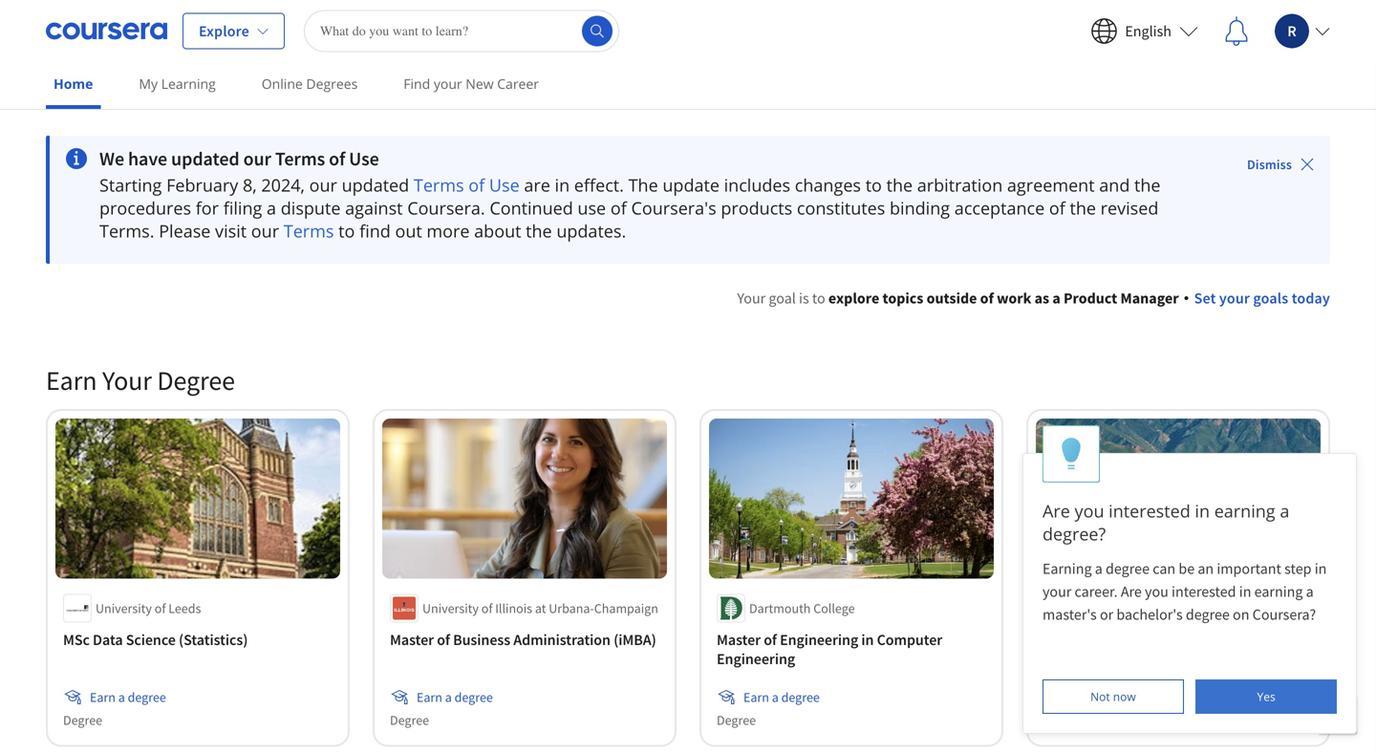 Task type: describe. For each thing, give the bounding box(es) containing it.
english
[[1125, 22, 1172, 41]]

data
[[93, 631, 123, 650]]

earn for master of business administration (imba)
[[417, 689, 443, 706]]

university of illinois at urbana-champaign
[[422, 600, 658, 617]]

earning
[[1043, 559, 1092, 578]]

my learning link
[[131, 62, 223, 105]]

earn your degree
[[46, 364, 235, 397]]

explore button
[[183, 13, 285, 49]]

champaign
[[594, 600, 658, 617]]

of left the 'utah'
[[1135, 600, 1146, 617]]

earn a degree for engineering
[[744, 689, 820, 706]]

explore
[[829, 289, 880, 308]]

career
[[497, 75, 539, 93]]

master of business administration (imba)
[[390, 631, 656, 650]]

important
[[1217, 559, 1282, 578]]

to inside are in effect. the update includes changes to the arbitration agreement and the procedures for filing a dispute against coursera. continued use of coursera's products constitutes binding acceptance of the revised terms. please visit our
[[866, 173, 882, 197]]

msc data science (statistics)
[[63, 631, 248, 650]]

terms of use link
[[414, 173, 520, 197]]

coursera.
[[407, 196, 485, 220]]

the right about
[[526, 219, 552, 243]]

we have updated our terms of use
[[99, 147, 379, 171]]

in inside are in effect. the update includes changes to the arbitration agreement and the procedures for filing a dispute against coursera. continued use of coursera's products constitutes binding acceptance of the revised terms. please visit our
[[555, 173, 570, 197]]

repeat image
[[1050, 430, 1072, 453]]

we
[[99, 147, 124, 171]]

online
[[262, 75, 303, 93]]

0 horizontal spatial to
[[339, 219, 355, 243]]

illinois
[[495, 600, 532, 617]]

earning inside are you interested in earning a degree?
[[1215, 499, 1276, 523]]

earn for master of engineering in computer engineering
[[744, 689, 769, 706]]

a inside are you interested in earning a degree?
[[1280, 499, 1290, 523]]

your inside "element"
[[102, 364, 152, 397]]

1 horizontal spatial use
[[489, 173, 520, 197]]

master for master of engineering in computer engineering
[[717, 631, 761, 650]]

our inside are in effect. the update includes changes to the arbitration agreement and the procedures for filing a dispute against coursera. continued use of coursera's products constitutes binding acceptance of the revised terms. please visit our
[[251, 219, 279, 243]]

work
[[997, 289, 1032, 308]]

university of utah
[[1076, 600, 1176, 617]]

your for set
[[1220, 289, 1250, 308]]

earn for msc data science (statistics)
[[90, 689, 116, 706]]

products
[[721, 196, 793, 220]]

your goal is to explore topics outside of work as a product manager
[[737, 289, 1179, 308]]

product
[[1064, 289, 1118, 308]]

home link
[[46, 62, 101, 109]]

interested inside are you interested in earning a degree?
[[1109, 499, 1191, 523]]

of left 'illinois'
[[482, 600, 493, 617]]

bachelor's
[[1117, 605, 1183, 624]]

master of engineering in computer engineering link
[[717, 631, 986, 669]]

the right and
[[1135, 173, 1161, 197]]

terms link
[[284, 219, 334, 243]]

a left now
[[1099, 689, 1106, 706]]

as
[[1035, 289, 1050, 308]]

r button
[[1264, 2, 1331, 60]]

of up starting february 8, 2024, our updated terms of use
[[329, 147, 345, 171]]

terms to find out more about the updates.
[[284, 219, 626, 243]]

degrees
[[306, 75, 358, 93]]

help center image
[[1327, 704, 1350, 726]]

dispute
[[281, 196, 341, 220]]

earn a degree for science
[[90, 689, 166, 706]]

and
[[1099, 173, 1130, 197]]

of left work at the top of page
[[980, 289, 994, 308]]

find your new career
[[404, 75, 539, 93]]

we have updated our terms of use element
[[46, 136, 1331, 264]]

the
[[629, 173, 658, 197]]

master for master of business administration (imba)
[[390, 631, 434, 650]]

career.
[[1075, 582, 1118, 601]]

can
[[1153, 559, 1176, 578]]

3 university from the left
[[1076, 600, 1133, 617]]

in inside are you interested in earning a degree?
[[1195, 499, 1210, 523]]

dartmouth
[[749, 600, 811, 617]]

utah
[[1149, 600, 1176, 617]]

engineering down college
[[780, 631, 859, 650]]

changes
[[795, 173, 861, 197]]

r
[[1288, 22, 1297, 41]]

1 vertical spatial updated
[[342, 173, 409, 197]]

earn your degree main content
[[0, 112, 1376, 753]]

a right as
[[1053, 289, 1061, 308]]

1 vertical spatial terms
[[414, 173, 464, 197]]

degree for master of engineering in computer engineering
[[717, 712, 756, 729]]

are
[[524, 173, 550, 197]]

binding
[[890, 196, 950, 220]]

constitutes
[[797, 196, 885, 220]]

degree down the science
[[128, 689, 166, 706]]

0 vertical spatial your
[[737, 289, 766, 308]]

be
[[1179, 559, 1195, 578]]

set your goals today
[[1194, 289, 1331, 308]]

master's
[[1043, 605, 1097, 624]]

information: we have updated our terms of use element
[[99, 147, 1194, 171]]

against
[[345, 196, 403, 220]]

an
[[1198, 559, 1214, 578]]

includes
[[724, 173, 791, 197]]

in down important
[[1240, 582, 1252, 601]]

you inside earning a degree can be an important step in your career. are you interested in earning a master's or bachelor's degree on coursera?
[[1145, 582, 1169, 601]]

0 vertical spatial terms
[[275, 147, 325, 171]]

english button
[[1079, 6, 1210, 56]]

(imba)
[[614, 631, 656, 650]]

0 vertical spatial use
[[349, 147, 379, 171]]

today
[[1292, 289, 1331, 308]]

degree down master of engineering in computer engineering
[[782, 689, 820, 706]]

What do you want to learn? text field
[[304, 10, 619, 52]]

updates.
[[557, 219, 626, 243]]

of right use on the top of the page
[[611, 196, 627, 220]]

master of business administration (imba) link
[[390, 631, 660, 650]]

procedures
[[99, 196, 191, 220]]

find your new career link
[[396, 62, 547, 105]]

alice element
[[1023, 425, 1357, 734]]

filing
[[223, 196, 262, 220]]

a down step
[[1306, 582, 1314, 601]]

earning inside earning a degree can be an important step in your career. are you interested in earning a master's or bachelor's degree on coursera?
[[1255, 582, 1303, 601]]

a up career.
[[1095, 559, 1103, 578]]

msc data science (statistics) link
[[63, 631, 333, 650]]

degree?
[[1043, 522, 1106, 546]]

about
[[474, 219, 521, 243]]

university for data
[[96, 600, 152, 617]]



Task type: locate. For each thing, give the bounding box(es) containing it.
our right the 2024,
[[309, 173, 337, 197]]

2 master from the left
[[717, 631, 761, 650]]

1 vertical spatial you
[[1145, 582, 1169, 601]]

acceptance
[[955, 196, 1045, 220]]

interested down the an
[[1172, 582, 1236, 601]]

terms
[[275, 147, 325, 171], [414, 173, 464, 197], [284, 219, 334, 243]]

not now button
[[1043, 680, 1184, 714]]

of left leeds
[[155, 600, 166, 617]]

lightbulb tip image
[[1061, 437, 1082, 471]]

our up "8,"
[[243, 147, 271, 171]]

updated
[[171, 147, 240, 171], [342, 173, 409, 197]]

or
[[1100, 605, 1114, 624]]

earn a degree down data
[[90, 689, 166, 706]]

0 horizontal spatial use
[[349, 147, 379, 171]]

2024,
[[261, 173, 305, 197]]

university
[[96, 600, 152, 617], [422, 600, 479, 617], [1076, 600, 1133, 617]]

master
[[390, 631, 434, 650], [717, 631, 761, 650]]

2 horizontal spatial university
[[1076, 600, 1133, 617]]

you inside are you interested in earning a degree?
[[1075, 499, 1105, 523]]

interested
[[1109, 499, 1191, 523], [1172, 582, 1236, 601]]

february
[[166, 173, 238, 197]]

you down "lightbulb tip" image
[[1075, 499, 1105, 523]]

2 university from the left
[[422, 600, 479, 617]]

online degrees
[[262, 75, 358, 93]]

administration
[[514, 631, 611, 650]]

use up the against
[[349, 147, 379, 171]]

update
[[663, 173, 720, 197]]

of
[[329, 147, 345, 171], [469, 173, 485, 197], [611, 196, 627, 220], [1049, 196, 1066, 220], [980, 289, 994, 308], [155, 600, 166, 617], [482, 600, 493, 617], [1135, 600, 1146, 617], [437, 631, 450, 650], [764, 631, 777, 650]]

use
[[578, 196, 606, 220]]

our right the visit
[[251, 219, 279, 243]]

1 horizontal spatial are
[[1121, 582, 1142, 601]]

not
[[1091, 689, 1110, 704]]

in up the an
[[1195, 499, 1210, 523]]

dismiss button
[[1240, 147, 1323, 182]]

1 horizontal spatial to
[[812, 289, 826, 308]]

earning a degree can be an important step in your career. are you interested in earning a master's or bachelor's degree on coursera?
[[1043, 559, 1330, 624]]

a
[[267, 196, 276, 220], [1053, 289, 1061, 308], [1280, 499, 1290, 523], [1095, 559, 1103, 578], [1306, 582, 1314, 601], [118, 689, 125, 706], [445, 689, 452, 706], [772, 689, 779, 706], [1099, 689, 1106, 706]]

coursera?
[[1253, 605, 1316, 624]]

(statistics)
[[179, 631, 248, 650]]

the
[[887, 173, 913, 197], [1135, 173, 1161, 197], [1070, 196, 1096, 220], [526, 219, 552, 243]]

of left business at the left bottom
[[437, 631, 450, 650]]

master left business at the left bottom
[[390, 631, 434, 650]]

8,
[[243, 173, 257, 197]]

3 earn a degree from the left
[[744, 689, 820, 706]]

0 vertical spatial to
[[866, 173, 882, 197]]

to right is
[[812, 289, 826, 308]]

you up bachelor's
[[1145, 582, 1169, 601]]

1 earn a degree from the left
[[90, 689, 166, 706]]

earn a degree down master of engineering in computer engineering
[[744, 689, 820, 706]]

your for find
[[434, 75, 462, 93]]

degree down or
[[1108, 689, 1147, 706]]

1 vertical spatial use
[[489, 173, 520, 197]]

your inside 'dropdown button'
[[1220, 289, 1250, 308]]

earn a degree down business at the left bottom
[[417, 689, 493, 706]]

goal
[[769, 289, 796, 308]]

at
[[535, 600, 546, 617]]

smile image
[[1050, 465, 1072, 487]]

of inside master of engineering in computer engineering
[[764, 631, 777, 650]]

not now
[[1091, 689, 1136, 704]]

2 vertical spatial your
[[1043, 582, 1072, 601]]

interested inside earning a degree can be an important step in your career. are you interested in earning a master's or bachelor's degree on coursera?
[[1172, 582, 1236, 601]]

degree
[[1106, 559, 1150, 578], [1186, 605, 1230, 624], [128, 689, 166, 706], [455, 689, 493, 706], [782, 689, 820, 706], [1108, 689, 1147, 706]]

0 horizontal spatial master
[[390, 631, 434, 650]]

earn your degree collection element
[[34, 333, 1342, 753]]

earn a degree down or
[[1071, 689, 1147, 706]]

goals
[[1254, 289, 1289, 308]]

0 vertical spatial interested
[[1109, 499, 1191, 523]]

2 earn a degree from the left
[[417, 689, 493, 706]]

topics
[[883, 289, 924, 308]]

terms up more
[[414, 173, 464, 197]]

home
[[54, 75, 93, 93]]

1 master from the left
[[390, 631, 434, 650]]

are you interested in earning a degree?
[[1043, 499, 1290, 546]]

0 horizontal spatial are
[[1043, 499, 1070, 523]]

learning
[[161, 75, 216, 93]]

degree for msc data science (statistics)
[[63, 712, 102, 729]]

outside
[[927, 289, 977, 308]]

1 vertical spatial to
[[339, 219, 355, 243]]

a down data
[[118, 689, 125, 706]]

your right find
[[434, 75, 462, 93]]

my learning
[[139, 75, 216, 93]]

use left are
[[489, 173, 520, 197]]

0 horizontal spatial university
[[96, 600, 152, 617]]

2 horizontal spatial to
[[866, 173, 882, 197]]

university of leeds
[[96, 600, 201, 617]]

earning up important
[[1215, 499, 1276, 523]]

degree
[[157, 364, 235, 397], [63, 712, 102, 729], [390, 712, 429, 729], [717, 712, 756, 729], [1044, 712, 1083, 729]]

your down earning
[[1043, 582, 1072, 601]]

coursera's
[[631, 196, 717, 220]]

None search field
[[304, 10, 619, 52]]

1 vertical spatial your
[[102, 364, 152, 397]]

line chart image
[[1050, 396, 1072, 419]]

more
[[427, 219, 470, 243]]

visit
[[215, 219, 247, 243]]

business
[[453, 631, 511, 650]]

0 horizontal spatial your
[[434, 75, 462, 93]]

msc
[[63, 631, 90, 650]]

1 horizontal spatial university
[[422, 600, 479, 617]]

yes link
[[1196, 680, 1337, 714]]

in right are
[[555, 173, 570, 197]]

earning up coursera?
[[1255, 582, 1303, 601]]

of down dartmouth
[[764, 631, 777, 650]]

are inside earning a degree can be an important step in your career. are you interested in earning a master's or bachelor's degree on coursera?
[[1121, 582, 1142, 601]]

earning
[[1215, 499, 1276, 523], [1255, 582, 1303, 601]]

master of engineering in computer engineering
[[717, 631, 943, 669]]

1 vertical spatial earning
[[1255, 582, 1303, 601]]

continued
[[490, 196, 573, 220]]

master inside master of engineering in computer engineering
[[717, 631, 761, 650]]

terms down starting february 8, 2024, our updated terms of use
[[284, 219, 334, 243]]

explore
[[199, 22, 249, 41]]

earn
[[46, 364, 97, 397], [90, 689, 116, 706], [417, 689, 443, 706], [744, 689, 769, 706], [1071, 689, 1096, 706]]

4 earn a degree from the left
[[1071, 689, 1147, 706]]

of up about
[[469, 173, 485, 197]]

your right set
[[1220, 289, 1250, 308]]

2 vertical spatial terms
[[284, 219, 334, 243]]

to
[[866, 173, 882, 197], [339, 219, 355, 243], [812, 289, 826, 308]]

of right acceptance
[[1049, 196, 1066, 220]]

1 horizontal spatial master
[[717, 631, 761, 650]]

degree left on
[[1186, 605, 1230, 624]]

master down dartmouth
[[717, 631, 761, 650]]

university for of
[[422, 600, 479, 617]]

degree down business at the left bottom
[[455, 689, 493, 706]]

computer
[[877, 631, 943, 650]]

coursera image
[[46, 16, 167, 46]]

arbitration
[[917, 173, 1003, 197]]

interested up can
[[1109, 499, 1191, 523]]

your
[[434, 75, 462, 93], [1220, 289, 1250, 308], [1043, 582, 1072, 601]]

you
[[1075, 499, 1105, 523], [1145, 582, 1169, 601]]

1 horizontal spatial updated
[[342, 173, 409, 197]]

engineering down dartmouth
[[717, 650, 795, 669]]

are down smile image
[[1043, 499, 1070, 523]]

dismiss
[[1247, 156, 1292, 173]]

0 horizontal spatial you
[[1075, 499, 1105, 523]]

my
[[139, 75, 158, 93]]

degree for master of business administration (imba)
[[390, 712, 429, 729]]

0 horizontal spatial updated
[[171, 147, 240, 171]]

leeds
[[168, 600, 201, 617]]

1 university from the left
[[96, 600, 152, 617]]

manager
[[1121, 289, 1179, 308]]

step
[[1285, 559, 1312, 578]]

are in effect. the update includes changes to the arbitration agreement and the procedures for filing a dispute against coursera. continued use of coursera's products constitutes binding acceptance of the revised terms. please visit our
[[99, 173, 1161, 243]]

are inside are you interested in earning a degree?
[[1043, 499, 1070, 523]]

in right step
[[1315, 559, 1327, 578]]

your inside earning a degree can be an important step in your career. are you interested in earning a master's or bachelor's degree on coursera?
[[1043, 582, 1072, 601]]

please
[[159, 219, 211, 243]]

0 vertical spatial our
[[243, 147, 271, 171]]

college
[[814, 600, 855, 617]]

2 vertical spatial to
[[812, 289, 826, 308]]

the left arbitration
[[887, 173, 913, 197]]

a down master of business administration (imba)
[[445, 689, 452, 706]]

earn a degree for business
[[417, 689, 493, 706]]

a inside are in effect. the update includes changes to the arbitration agreement and the procedures for filing a dispute against coursera. continued use of coursera's products constitutes binding acceptance of the revised terms. please visit our
[[267, 196, 276, 220]]

0 vertical spatial are
[[1043, 499, 1070, 523]]

updated up find
[[342, 173, 409, 197]]

to left find
[[339, 219, 355, 243]]

degree left can
[[1106, 559, 1150, 578]]

find
[[359, 219, 391, 243]]

0 horizontal spatial your
[[102, 364, 152, 397]]

2 vertical spatial our
[[251, 219, 279, 243]]

a right filing
[[267, 196, 276, 220]]

0 vertical spatial updated
[[171, 147, 240, 171]]

set
[[1194, 289, 1216, 308]]

1 vertical spatial interested
[[1172, 582, 1236, 601]]

starting february 8, 2024, our updated terms of use
[[99, 173, 520, 197]]

a down master of engineering in computer engineering
[[772, 689, 779, 706]]

0 vertical spatial your
[[434, 75, 462, 93]]

dartmouth college
[[749, 600, 855, 617]]

1 vertical spatial your
[[1220, 289, 1250, 308]]

1 horizontal spatial your
[[1043, 582, 1072, 601]]

out
[[395, 219, 422, 243]]

1 vertical spatial are
[[1121, 582, 1142, 601]]

0 vertical spatial earning
[[1215, 499, 1276, 523]]

agreement
[[1007, 173, 1095, 197]]

the left and
[[1070, 196, 1096, 220]]

1 horizontal spatial you
[[1145, 582, 1169, 601]]

now
[[1113, 689, 1136, 704]]

in left the computer
[[862, 631, 874, 650]]

in inside master of engineering in computer engineering
[[862, 631, 874, 650]]

effect.
[[574, 173, 624, 197]]

are up bachelor's
[[1121, 582, 1142, 601]]

1 horizontal spatial your
[[737, 289, 766, 308]]

0 vertical spatial you
[[1075, 499, 1105, 523]]

urbana-
[[549, 600, 594, 617]]

1 vertical spatial our
[[309, 173, 337, 197]]

terms up starting february 8, 2024, our updated terms of use
[[275, 147, 325, 171]]

to right the changes
[[866, 173, 882, 197]]

a up step
[[1280, 499, 1290, 523]]

science
[[126, 631, 176, 650]]

terms.
[[99, 219, 154, 243]]

new
[[466, 75, 494, 93]]

2 horizontal spatial your
[[1220, 289, 1250, 308]]

updated up february
[[171, 147, 240, 171]]



Task type: vqa. For each thing, say whether or not it's contained in the screenshot.
the a in the the Are you interested in earning a degree?
yes



